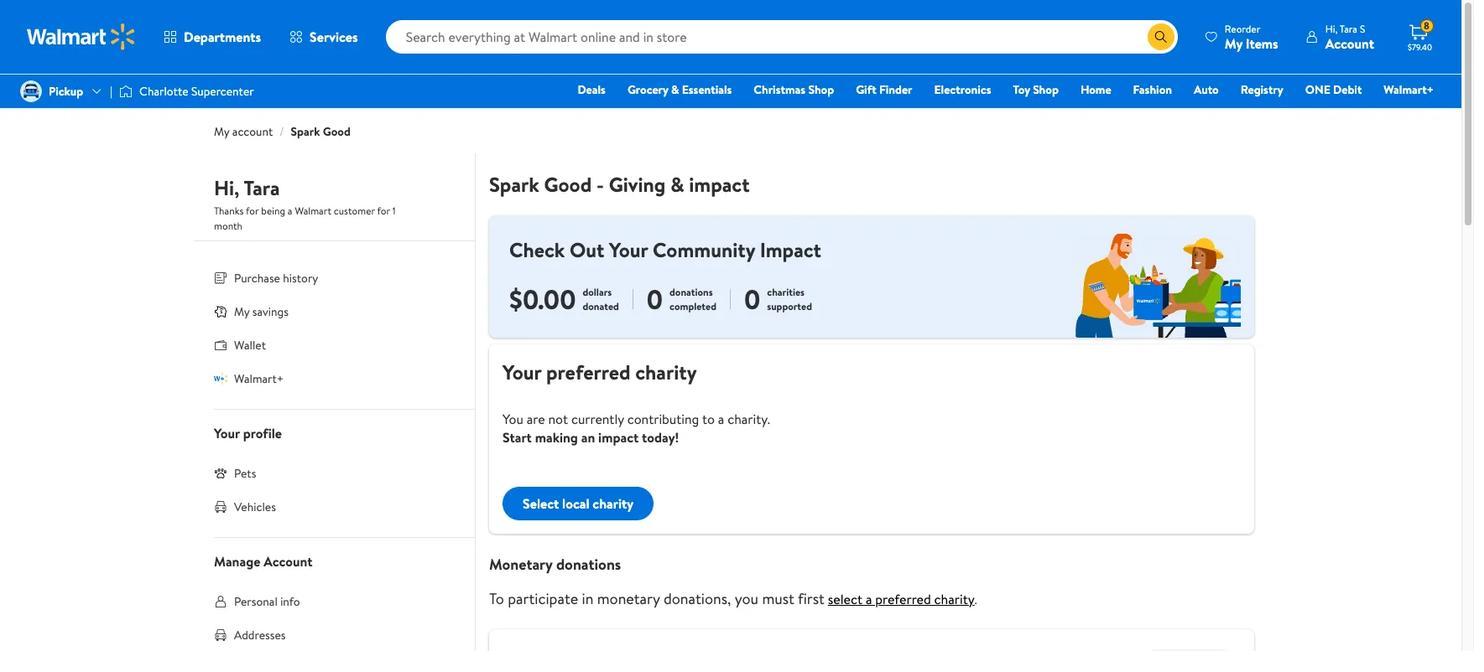 Task type: describe. For each thing, give the bounding box(es) containing it.
.
[[975, 592, 977, 609]]

walmart image
[[27, 23, 136, 50]]

toy shop link
[[1006, 81, 1066, 99]]

registry link
[[1233, 81, 1291, 99]]

preferred inside to participate in monetary donations, you must first select a preferred charity .
[[875, 591, 931, 609]]

auto link
[[1186, 81, 1226, 99]]

8
[[1424, 19, 1430, 33]]

addresses
[[234, 628, 286, 644]]

essentials
[[682, 81, 732, 98]]

charity inside to participate in monetary donations, you must first select a preferred charity .
[[934, 591, 975, 609]]

grocery & essentials link
[[620, 81, 739, 99]]

grocery
[[627, 81, 668, 98]]

$0.00 dollars donated
[[509, 281, 619, 318]]

0 horizontal spatial good
[[323, 123, 351, 140]]

2 for from the left
[[377, 204, 390, 218]]

1 vertical spatial account
[[264, 553, 313, 571]]

pets link
[[194, 457, 475, 491]]

addresses link
[[194, 619, 475, 652]]

my for my account / spark good
[[214, 123, 229, 140]]

1 vertical spatial spark
[[489, 170, 539, 199]]

purchase
[[234, 270, 280, 287]]

your for preferred
[[503, 358, 541, 387]]

|
[[110, 83, 112, 100]]

donations,
[[664, 589, 731, 610]]

savings
[[252, 304, 289, 321]]

finder
[[879, 81, 912, 98]]

month
[[214, 219, 243, 233]]

services
[[310, 28, 358, 46]]

a inside hi, tara thanks for being a walmart customer for 1 month
[[288, 204, 292, 218]]

first
[[798, 589, 825, 610]]

one debit link
[[1298, 81, 1370, 99]]

donated
[[583, 299, 619, 314]]

donations for monetary
[[556, 554, 621, 575]]

/
[[280, 123, 284, 140]]

one
[[1305, 81, 1330, 98]]

must
[[762, 589, 794, 610]]

supercenter
[[191, 83, 254, 100]]

you
[[735, 589, 759, 610]]

departments button
[[149, 17, 275, 57]]

out
[[570, 236, 604, 264]]

toy
[[1013, 81, 1030, 98]]

select local charity button
[[503, 487, 654, 521]]

completed
[[670, 299, 716, 314]]

electronics link
[[927, 81, 999, 99]]

1 horizontal spatial walmart+
[[1384, 81, 1434, 98]]

home
[[1081, 81, 1111, 98]]

8 $79.40
[[1408, 19, 1432, 53]]

select
[[828, 591, 863, 609]]

my inside reorder my items
[[1225, 34, 1243, 52]]

hi, for thanks for being a walmart customer for 1 month
[[214, 174, 239, 202]]

today!
[[642, 429, 679, 447]]

1 & from the top
[[671, 81, 679, 98]]

impact inside you are not currently contributing to a charity. start making an impact today!
[[598, 429, 639, 447]]

shop for toy shop
[[1033, 81, 1059, 98]]

customer
[[334, 204, 375, 218]]

select local charity
[[523, 495, 634, 513]]

monetary donations
[[489, 554, 621, 575]]

your for profile
[[214, 425, 240, 443]]

wallet
[[234, 337, 266, 354]]

electronics
[[934, 81, 991, 98]]

shop for christmas shop
[[808, 81, 834, 98]]

monetary
[[489, 554, 553, 575]]

my for my savings
[[234, 304, 250, 321]]

charities
[[767, 285, 805, 299]]

in
[[582, 589, 593, 610]]

making
[[535, 429, 578, 447]]

search icon image
[[1154, 30, 1168, 44]]

christmas
[[754, 81, 805, 98]]

departments
[[184, 28, 261, 46]]

Walmart Site-Wide search field
[[386, 20, 1178, 54]]

giving
[[609, 170, 666, 199]]

1 for from the left
[[246, 204, 259, 218]]

$0.00
[[509, 281, 576, 318]]

check out your community impact
[[509, 236, 821, 264]]

1 horizontal spatial good
[[544, 170, 592, 199]]

charity.
[[728, 410, 770, 429]]

your profile
[[214, 425, 282, 443]]

my account / spark good
[[214, 123, 351, 140]]

deals
[[578, 81, 606, 98]]

donations for 0
[[670, 285, 713, 299]]

icon image for my savings
[[214, 305, 227, 319]]

icon image for pets
[[214, 467, 227, 481]]

-
[[596, 170, 604, 199]]

reorder my items
[[1225, 21, 1278, 52]]

tara for for
[[244, 174, 280, 202]]

history
[[283, 270, 318, 287]]

s
[[1360, 21, 1365, 36]]

hi, tara thanks for being a walmart customer for 1 month
[[214, 174, 396, 233]]

2 horizontal spatial your
[[609, 236, 648, 264]]

participate
[[508, 589, 578, 610]]



Task type: vqa. For each thing, say whether or not it's contained in the screenshot.
Personal info link
yes



Task type: locate. For each thing, give the bounding box(es) containing it.
0 horizontal spatial walmart+ link
[[194, 362, 475, 396]]

debit
[[1333, 81, 1362, 98]]

your left profile
[[214, 425, 240, 443]]

donations down community
[[670, 285, 713, 299]]

registry
[[1241, 81, 1283, 98]]

preferred right select
[[875, 591, 931, 609]]

0 donations completed
[[647, 281, 716, 318]]

2 vertical spatial a
[[866, 591, 872, 609]]

1 vertical spatial donations
[[556, 554, 621, 575]]

spark up check
[[489, 170, 539, 199]]

1 horizontal spatial my
[[234, 304, 250, 321]]

charity for select local charity
[[593, 495, 634, 513]]

my left items
[[1225, 34, 1243, 52]]

walmart+ link down $79.40
[[1376, 81, 1441, 99]]

hi, inside hi, tara thanks for being a walmart customer for 1 month
[[214, 174, 239, 202]]

1 vertical spatial walmart+ link
[[194, 362, 475, 396]]

0 charities supported
[[744, 281, 812, 318]]

good right /
[[323, 123, 351, 140]]

0 for 0 donations completed
[[647, 281, 663, 318]]

hi,
[[1325, 21, 1338, 36], [214, 174, 239, 202]]

community
[[653, 236, 755, 264]]

grocery & essentials
[[627, 81, 732, 98]]

icon image left pets
[[214, 467, 227, 481]]

1 vertical spatial icon image
[[214, 372, 227, 386]]

0 horizontal spatial donations
[[556, 554, 621, 575]]

2 vertical spatial your
[[214, 425, 240, 443]]

0 horizontal spatial impact
[[598, 429, 639, 447]]

items
[[1246, 34, 1278, 52]]

gift
[[856, 81, 876, 98]]

0 horizontal spatial a
[[288, 204, 292, 218]]

0 vertical spatial donations
[[670, 285, 713, 299]]

impact
[[760, 236, 821, 264]]

vehicles
[[234, 499, 276, 516]]

hi, for account
[[1325, 21, 1338, 36]]

toy shop
[[1013, 81, 1059, 98]]

one debit
[[1305, 81, 1362, 98]]

gift finder link
[[848, 81, 920, 99]]

impact up community
[[689, 170, 750, 199]]

1 vertical spatial preferred
[[875, 591, 931, 609]]

icon image inside the walmart+ "link"
[[214, 372, 227, 386]]

to
[[702, 410, 715, 429]]

a inside to participate in monetary donations, you must first select a preferred charity .
[[866, 591, 872, 609]]

& right grocery
[[671, 81, 679, 98]]

1 horizontal spatial walmart+ link
[[1376, 81, 1441, 99]]

walmart+ down wallet
[[234, 371, 284, 388]]

to participate in monetary donations, you must first select a preferred charity .
[[489, 589, 977, 610]]

Search search field
[[386, 20, 1178, 54]]

 image
[[20, 81, 42, 102]]

contributing
[[627, 410, 699, 429]]

tara inside hi, tara s account
[[1340, 21, 1358, 36]]

preferred up the currently
[[546, 358, 631, 387]]

are
[[527, 410, 545, 429]]

1 0 from the left
[[647, 281, 663, 318]]

charity inside button
[[593, 495, 634, 513]]

0 vertical spatial your
[[609, 236, 648, 264]]

1
[[393, 204, 396, 218]]

account
[[232, 123, 273, 140]]

an
[[581, 429, 595, 447]]

a right select
[[866, 591, 872, 609]]

1 vertical spatial tara
[[244, 174, 280, 202]]

a inside you are not currently contributing to a charity. start making an impact today!
[[718, 410, 724, 429]]

1 vertical spatial a
[[718, 410, 724, 429]]

good
[[323, 123, 351, 140], [544, 170, 592, 199]]

icon image inside pets link
[[214, 467, 227, 481]]

info
[[280, 594, 300, 611]]

0
[[647, 281, 663, 318], [744, 281, 760, 318]]

shop right christmas
[[808, 81, 834, 98]]

0 horizontal spatial account
[[264, 553, 313, 571]]

walmart+ link
[[1376, 81, 1441, 99], [194, 362, 475, 396]]

tara inside hi, tara thanks for being a walmart customer for 1 month
[[244, 174, 280, 202]]

0 horizontal spatial charity
[[593, 495, 634, 513]]

fashion link
[[1126, 81, 1180, 99]]

impact
[[689, 170, 750, 199], [598, 429, 639, 447]]

services button
[[275, 17, 372, 57]]

0 horizontal spatial tara
[[244, 174, 280, 202]]

start
[[503, 429, 532, 447]]

walmart+ down $79.40
[[1384, 81, 1434, 98]]

account up info
[[264, 553, 313, 571]]

0 horizontal spatial your
[[214, 425, 240, 443]]

my left savings
[[234, 304, 250, 321]]

spark good link
[[291, 123, 351, 140]]

walmart
[[295, 204, 331, 218]]

your up you
[[503, 358, 541, 387]]

hi, up 'thanks' on the top left of page
[[214, 174, 239, 202]]

christmas shop
[[754, 81, 834, 98]]

monetarydonations element
[[489, 534, 1254, 610]]

tara up being
[[244, 174, 280, 202]]

good left -
[[544, 170, 592, 199]]

my savings link
[[194, 295, 475, 329]]

impact right an
[[598, 429, 639, 447]]

your right out
[[609, 236, 648, 264]]

0 horizontal spatial 0
[[647, 281, 663, 318]]

tara
[[1340, 21, 1358, 36], [244, 174, 280, 202]]

christmas shop link
[[746, 81, 842, 99]]

0 vertical spatial hi,
[[1325, 21, 1338, 36]]

thanks
[[214, 204, 244, 218]]

1 horizontal spatial shop
[[1033, 81, 1059, 98]]

my left account
[[214, 123, 229, 140]]

tara for account
[[1340, 21, 1358, 36]]

1 icon image from the top
[[214, 305, 227, 319]]

your preferred charity
[[503, 358, 697, 387]]

manage account
[[214, 553, 313, 571]]

0 horizontal spatial for
[[246, 204, 259, 218]]

2 horizontal spatial charity
[[934, 591, 975, 609]]

donations up in
[[556, 554, 621, 575]]

icon image inside "my savings" 'link'
[[214, 305, 227, 319]]

1 horizontal spatial 0
[[744, 281, 760, 318]]

not
[[548, 410, 568, 429]]

2 horizontal spatial a
[[866, 591, 872, 609]]

purchase history link
[[194, 262, 475, 295]]

hi, inside hi, tara s account
[[1325, 21, 1338, 36]]

icon image up your profile
[[214, 372, 227, 386]]

supported
[[767, 299, 812, 314]]

deals link
[[570, 81, 613, 99]]

1 horizontal spatial spark
[[489, 170, 539, 199]]

my account link
[[214, 123, 273, 140]]

0 vertical spatial a
[[288, 204, 292, 218]]

charity
[[635, 358, 697, 387], [593, 495, 634, 513], [934, 591, 975, 609]]

1 horizontal spatial charity
[[635, 358, 697, 387]]

fashion
[[1133, 81, 1172, 98]]

1 vertical spatial charity
[[593, 495, 634, 513]]

0 horizontal spatial hi,
[[214, 174, 239, 202]]

2 icon image from the top
[[214, 372, 227, 386]]

1 vertical spatial &
[[671, 170, 684, 199]]

select a preferred charity button
[[825, 590, 975, 610]]

my inside 'link'
[[234, 304, 250, 321]]

1 horizontal spatial tara
[[1340, 21, 1358, 36]]

1 horizontal spatial hi,
[[1325, 21, 1338, 36]]

icon image left the my savings
[[214, 305, 227, 319]]

shop right toy
[[1033, 81, 1059, 98]]

currently
[[571, 410, 624, 429]]

for left 1
[[377, 204, 390, 218]]

0 horizontal spatial preferred
[[546, 358, 631, 387]]

0 horizontal spatial spark
[[291, 123, 320, 140]]

0 vertical spatial impact
[[689, 170, 750, 199]]

2 vertical spatial my
[[234, 304, 250, 321]]

0 vertical spatial &
[[671, 81, 679, 98]]

1 horizontal spatial donations
[[670, 285, 713, 299]]

0 vertical spatial tara
[[1340, 21, 1358, 36]]

hi, tara link
[[214, 174, 280, 209]]

a
[[288, 204, 292, 218], [718, 410, 724, 429], [866, 591, 872, 609]]

a right to
[[718, 410, 724, 429]]

&
[[671, 81, 679, 98], [671, 170, 684, 199]]

1 vertical spatial hi,
[[214, 174, 239, 202]]

charity for your preferred charity
[[635, 358, 697, 387]]

charlotte
[[139, 83, 188, 100]]

1 shop from the left
[[808, 81, 834, 98]]

0 vertical spatial spark
[[291, 123, 320, 140]]

walmart+ link down "my savings" 'link'
[[194, 362, 475, 396]]

hi, left s
[[1325, 21, 1338, 36]]

0 vertical spatial icon image
[[214, 305, 227, 319]]

hi, tara s account
[[1325, 21, 1374, 52]]

0 horizontal spatial shop
[[808, 81, 834, 98]]

personal info
[[234, 594, 300, 611]]

account
[[1325, 34, 1374, 52], [264, 553, 313, 571]]

3 icon image from the top
[[214, 467, 227, 481]]

to
[[489, 589, 504, 610]]

a right being
[[288, 204, 292, 218]]

1 vertical spatial walmart+
[[234, 371, 284, 388]]

0 vertical spatial preferred
[[546, 358, 631, 387]]

shop
[[808, 81, 834, 98], [1033, 81, 1059, 98]]

0 vertical spatial walmart+
[[1384, 81, 1434, 98]]

for left being
[[246, 204, 259, 218]]

0 horizontal spatial my
[[214, 123, 229, 140]]

your
[[609, 236, 648, 264], [503, 358, 541, 387], [214, 425, 240, 443]]

icon image for walmart+
[[214, 372, 227, 386]]

account up debit
[[1325, 34, 1374, 52]]

manage
[[214, 553, 260, 571]]

charlotte supercenter
[[139, 83, 254, 100]]

1 vertical spatial good
[[544, 170, 592, 199]]

1 horizontal spatial for
[[377, 204, 390, 218]]

icon image
[[214, 305, 227, 319], [214, 372, 227, 386], [214, 467, 227, 481]]

& right giving
[[671, 170, 684, 199]]

 image
[[119, 83, 133, 100]]

dollars
[[583, 285, 612, 299]]

2 vertical spatial icon image
[[214, 467, 227, 481]]

0 vertical spatial account
[[1325, 34, 1374, 52]]

personal
[[234, 594, 278, 611]]

0 for 0 charities supported
[[744, 281, 760, 318]]

0 vertical spatial walmart+ link
[[1376, 81, 1441, 99]]

1 vertical spatial your
[[503, 358, 541, 387]]

tara left s
[[1340, 21, 1358, 36]]

2 vertical spatial charity
[[934, 591, 975, 609]]

0 vertical spatial charity
[[635, 358, 697, 387]]

walmart+
[[1384, 81, 1434, 98], [234, 371, 284, 388]]

2 & from the top
[[671, 170, 684, 199]]

select
[[523, 495, 559, 513]]

wallet link
[[194, 329, 475, 362]]

donations inside 0 donations completed
[[670, 285, 713, 299]]

0 left the completed
[[647, 281, 663, 318]]

auto
[[1194, 81, 1219, 98]]

1 horizontal spatial a
[[718, 410, 724, 429]]

2 shop from the left
[[1033, 81, 1059, 98]]

2 horizontal spatial my
[[1225, 34, 1243, 52]]

1 horizontal spatial account
[[1325, 34, 1374, 52]]

1 vertical spatial impact
[[598, 429, 639, 447]]

1 horizontal spatial your
[[503, 358, 541, 387]]

1 vertical spatial my
[[214, 123, 229, 140]]

1 horizontal spatial preferred
[[875, 591, 931, 609]]

my
[[1225, 34, 1243, 52], [214, 123, 229, 140], [234, 304, 250, 321]]

spark right /
[[291, 123, 320, 140]]

home link
[[1073, 81, 1119, 99]]

2 0 from the left
[[744, 281, 760, 318]]

being
[[261, 204, 285, 218]]

gift finder
[[856, 81, 912, 98]]

vehicles link
[[194, 491, 475, 524]]

my savings
[[234, 304, 289, 321]]

0 left charities
[[744, 281, 760, 318]]

0 vertical spatial my
[[1225, 34, 1243, 52]]

1 horizontal spatial impact
[[689, 170, 750, 199]]

0 horizontal spatial walmart+
[[234, 371, 284, 388]]

0 vertical spatial good
[[323, 123, 351, 140]]

check
[[509, 236, 565, 264]]

pickup
[[49, 83, 83, 100]]

you are not currently contributing to a charity. start making an impact today!
[[503, 410, 770, 447]]



